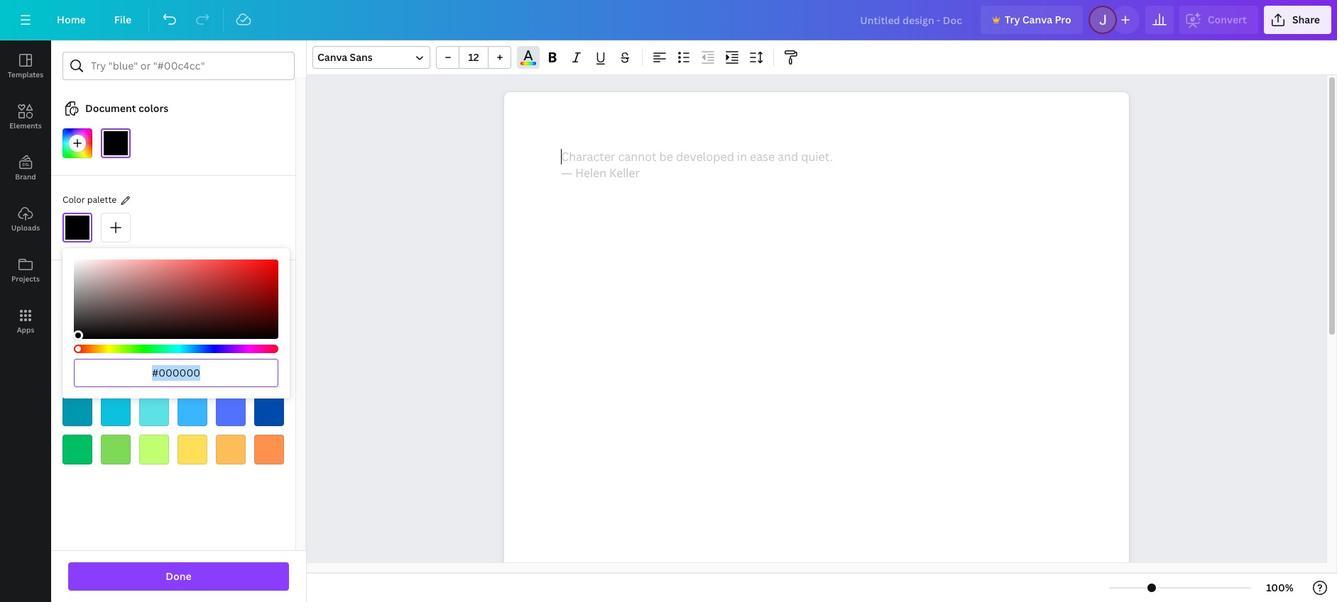 Task type: locate. For each thing, give the bounding box(es) containing it.
try
[[1005, 13, 1020, 26]]

purple #8c52ff image
[[216, 359, 246, 388]]

add a new color image
[[62, 129, 92, 158], [62, 129, 92, 158], [101, 213, 131, 243]]

bright red #ff3131 image
[[62, 359, 92, 388], [62, 359, 92, 388]]

orange #ff914d image
[[254, 435, 284, 465]]

group
[[436, 46, 511, 69]]

turquoise blue #5ce1e6 image
[[139, 397, 169, 427]]

colors right document
[[138, 102, 168, 115]]

aqua blue #0cc0df image
[[101, 397, 131, 427], [101, 397, 131, 427]]

dark turquoise #0097b2 image
[[62, 397, 92, 427], [62, 397, 92, 427]]

solid
[[62, 301, 83, 313]]

cobalt blue #004aad image
[[254, 397, 284, 427], [254, 397, 284, 427]]

light blue #38b6ff image
[[178, 397, 207, 427]]

colors
[[138, 102, 168, 115], [124, 273, 154, 287], [85, 301, 111, 313]]

royal blue #5271ff image
[[216, 397, 246, 427]]

0 horizontal spatial canva
[[317, 50, 347, 64]]

magenta #cb6ce6 image
[[178, 359, 207, 388], [178, 359, 207, 388]]

try canva pro
[[1005, 13, 1071, 26]]

Design title text field
[[849, 6, 975, 34]]

convert
[[1208, 13, 1247, 26]]

pink #ff66c4 image
[[139, 359, 169, 388], [139, 359, 169, 388]]

home link
[[45, 6, 97, 34]]

convert button
[[1179, 6, 1258, 34]]

#000000 image
[[101, 129, 131, 158], [101, 129, 131, 158], [62, 213, 92, 243], [62, 213, 92, 243]]

colors right solid
[[85, 301, 111, 313]]

canva left sans on the top left of page
[[317, 50, 347, 64]]

gray #a6a6a6 image
[[178, 320, 207, 350]]

color palette
[[62, 194, 117, 206]]

black #000000 image
[[62, 320, 92, 350], [62, 320, 92, 350]]

sans
[[350, 50, 373, 64]]

grass green #7ed957 image
[[101, 435, 131, 465], [101, 435, 131, 465]]

coral red #ff5757 image
[[101, 359, 131, 388], [101, 359, 131, 388]]

palette
[[87, 194, 117, 206]]

orange #ff914d image
[[254, 435, 284, 465]]

color
[[62, 194, 85, 206]]

try canva pro button
[[981, 6, 1083, 34]]

Hex color code text field
[[83, 360, 269, 387]]

green #00bf63 image
[[62, 435, 92, 465], [62, 435, 92, 465]]

colors for document colors
[[138, 102, 168, 115]]

100% button
[[1257, 577, 1303, 600]]

brand button
[[0, 143, 51, 194]]

canva
[[1022, 13, 1052, 26], [317, 50, 347, 64]]

color range image
[[521, 62, 536, 65]]

light blue #38b6ff image
[[178, 397, 207, 427]]

1 horizontal spatial canva
[[1022, 13, 1052, 26]]

color palette button
[[62, 193, 117, 208]]

2 vertical spatial colors
[[85, 301, 111, 313]]

0 vertical spatial canva
[[1022, 13, 1052, 26]]

purple #8c52ff image
[[216, 359, 246, 388]]

1 vertical spatial colors
[[124, 273, 154, 287]]

canva right "try"
[[1022, 13, 1052, 26]]

yellow #ffde59 image
[[178, 435, 207, 465]]

colors right default
[[124, 273, 154, 287]]

projects
[[11, 274, 40, 284]]

done
[[166, 570, 191, 584]]

canva sans button
[[312, 46, 430, 69]]

gray #737373 image
[[139, 320, 169, 350], [139, 320, 169, 350]]

document colors
[[85, 102, 168, 115]]

light gray #d9d9d9 image
[[216, 320, 246, 350], [216, 320, 246, 350]]

uploads button
[[0, 194, 51, 245]]

None text field
[[504, 92, 1129, 603]]

brand
[[15, 172, 36, 182]]

done button
[[68, 563, 289, 592]]

lime #c1ff72 image
[[139, 435, 169, 465]]

1 vertical spatial canva
[[317, 50, 347, 64]]

lime #c1ff72 image
[[139, 435, 169, 465]]

0 vertical spatial colors
[[138, 102, 168, 115]]

dark gray #545454 image
[[101, 320, 131, 350]]



Task type: vqa. For each thing, say whether or not it's contained in the screenshot.
Uploads
yes



Task type: describe. For each thing, give the bounding box(es) containing it.
white #ffffff image
[[254, 320, 284, 350]]

side panel tab list
[[0, 40, 51, 347]]

canva inside dropdown button
[[317, 50, 347, 64]]

yellow #ffde59 image
[[178, 435, 207, 465]]

color range image
[[521, 62, 536, 65]]

apps button
[[0, 296, 51, 347]]

templates button
[[0, 40, 51, 92]]

home
[[57, 13, 86, 26]]

white #ffffff image
[[254, 320, 284, 350]]

canva sans
[[317, 50, 373, 64]]

pro
[[1055, 13, 1071, 26]]

colors for solid colors
[[85, 301, 111, 313]]

royal blue #5271ff image
[[216, 397, 246, 427]]

main menu bar
[[0, 0, 1337, 40]]

elements button
[[0, 92, 51, 143]]

Try "blue" or "#00c4cc" search field
[[91, 53, 285, 80]]

uploads
[[11, 223, 40, 233]]

canva inside button
[[1022, 13, 1052, 26]]

100%
[[1266, 582, 1294, 595]]

projects button
[[0, 245, 51, 296]]

dark gray #545454 image
[[101, 320, 131, 350]]

default colors
[[85, 273, 154, 287]]

– – number field
[[464, 50, 484, 64]]

elements
[[9, 121, 42, 131]]

templates
[[8, 70, 43, 80]]

gray #a6a6a6 image
[[178, 320, 207, 350]]

peach #ffbd59 image
[[216, 435, 246, 465]]

file
[[114, 13, 132, 26]]

share
[[1292, 13, 1320, 26]]

document
[[85, 102, 136, 115]]

apps
[[17, 325, 34, 335]]

violet #5e17eb image
[[254, 359, 284, 388]]

turquoise blue #5ce1e6 image
[[139, 397, 169, 427]]

peach #ffbd59 image
[[216, 435, 246, 465]]

violet #5e17eb image
[[254, 359, 284, 388]]

colors for default colors
[[124, 273, 154, 287]]

default
[[85, 273, 121, 287]]

file button
[[103, 6, 143, 34]]

solid colors
[[62, 301, 111, 313]]

share button
[[1264, 6, 1331, 34]]



